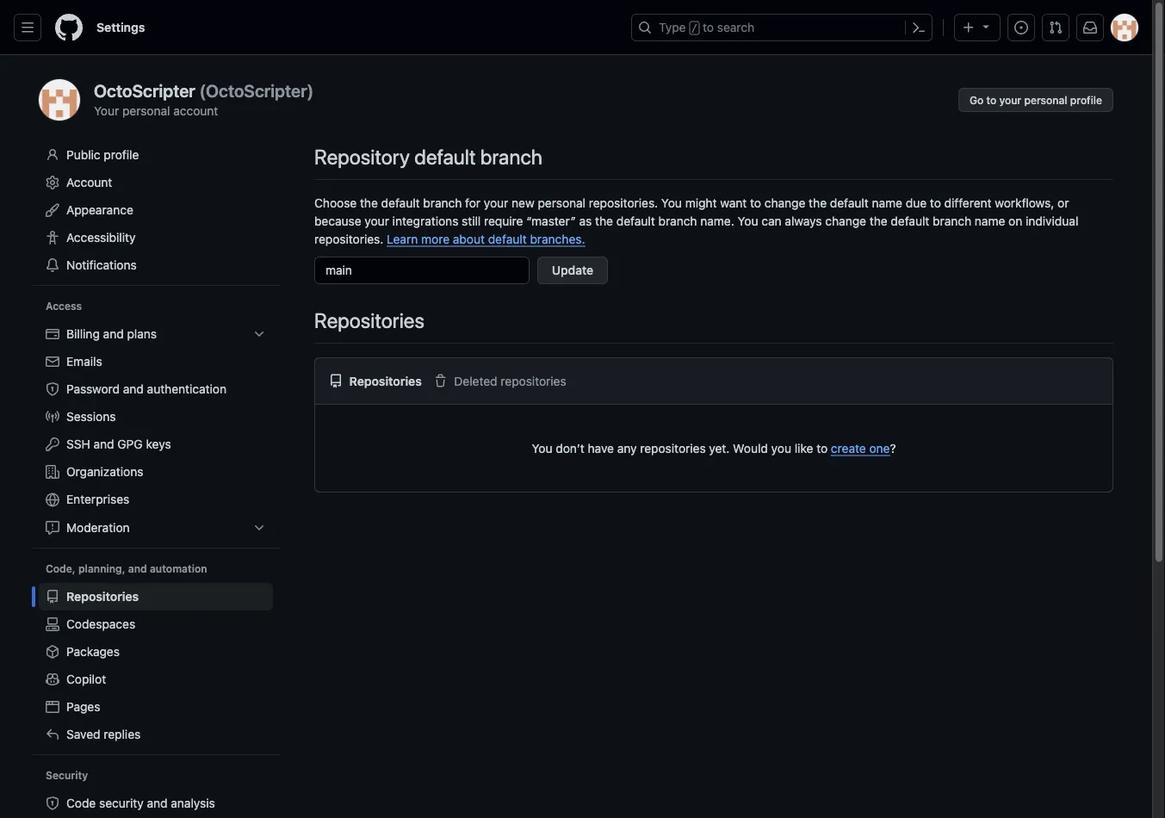 Task type: vqa. For each thing, say whether or not it's contained in the screenshot.
Blog
no



Task type: locate. For each thing, give the bounding box(es) containing it.
0 horizontal spatial repositories.
[[314, 232, 384, 246]]

to right due
[[930, 196, 941, 210]]

shield lock image for password and authentication
[[46, 382, 59, 396]]

0 horizontal spatial name
[[872, 196, 903, 210]]

1 vertical spatial your
[[484, 196, 508, 210]]

change right always
[[825, 214, 866, 228]]

personal for (octoscripter)
[[122, 103, 170, 118]]

1 horizontal spatial your
[[484, 196, 508, 210]]

and inside dropdown button
[[103, 327, 124, 341]]

repositories
[[501, 374, 566, 388], [640, 441, 706, 455]]

1 vertical spatial repositories
[[640, 441, 706, 455]]

name.
[[700, 214, 734, 228]]

1 horizontal spatial profile
[[1070, 94, 1102, 106]]

choose the default branch for your new personal repositories. you might want to change the default name due   to different workflows, or because your integrations still require "master" as the default branch name. you can always change   the default branch name on individual repositories.
[[314, 196, 1079, 246]]

personal inside the octoscripter (octoscripter) your personal account
[[122, 103, 170, 118]]

deleted repositories link
[[434, 372, 566, 390]]

0 vertical spatial repo image
[[329, 374, 343, 388]]

repositories right deleted
[[501, 374, 566, 388]]

create
[[831, 441, 866, 455]]

plans
[[127, 327, 157, 341]]

(octoscripter)
[[199, 81, 314, 101]]

reply image
[[46, 728, 59, 742]]

you left don't
[[532, 441, 552, 455]]

the up always
[[809, 196, 827, 210]]

branch down the might
[[658, 214, 697, 228]]

repositories link down automation
[[39, 583, 273, 611]]

plus image
[[962, 21, 976, 34]]

1 vertical spatial repositories link
[[39, 583, 273, 611]]

/
[[691, 22, 698, 34]]

packages link
[[39, 638, 273, 666]]

codespaces image
[[46, 617, 59, 631]]

type
[[659, 20, 686, 34]]

default left due
[[830, 196, 869, 210]]

1 horizontal spatial personal
[[538, 196, 586, 210]]

name
[[872, 196, 903, 210], [975, 214, 1005, 228]]

require
[[484, 214, 523, 228]]

bell image
[[46, 258, 59, 272]]

update button
[[537, 257, 608, 284]]

choose
[[314, 196, 357, 210]]

due
[[906, 196, 927, 210]]

different
[[944, 196, 992, 210]]

repositories left the trash icon
[[346, 374, 422, 388]]

0 vertical spatial change
[[765, 196, 806, 210]]

repositories up codespaces at the bottom of the page
[[66, 590, 139, 604]]

trash image
[[434, 374, 448, 388]]

shield lock image
[[46, 382, 59, 396], [46, 797, 59, 810]]

and down emails link at the left top of page
[[123, 382, 144, 396]]

the right always
[[870, 214, 888, 228]]

0 horizontal spatial repositories link
[[39, 583, 273, 611]]

paintbrush image
[[46, 203, 59, 217]]

person image
[[46, 148, 59, 162]]

the right choose
[[360, 196, 378, 210]]

branch
[[480, 145, 543, 169], [423, 196, 462, 210], [658, 214, 697, 228], [933, 214, 972, 228]]

you left the might
[[661, 196, 682, 210]]

profile
[[1070, 94, 1102, 106], [104, 148, 139, 162]]

might
[[685, 196, 717, 210]]

0 vertical spatial name
[[872, 196, 903, 210]]

2 vertical spatial repositories
[[66, 590, 139, 604]]

deleted
[[454, 374, 497, 388]]

branch up integrations
[[423, 196, 462, 210]]

branch up the new
[[480, 145, 543, 169]]

shield lock image left code
[[46, 797, 59, 810]]

1 vertical spatial change
[[825, 214, 866, 228]]

and for plans
[[103, 327, 124, 341]]

0 vertical spatial shield lock image
[[46, 382, 59, 396]]

your up learn
[[365, 214, 389, 228]]

branch down different
[[933, 214, 972, 228]]

0 vertical spatial repositories
[[501, 374, 566, 388]]

2 shield lock image from the top
[[46, 797, 59, 810]]

0 horizontal spatial change
[[765, 196, 806, 210]]

0 horizontal spatial your
[[365, 214, 389, 228]]

repositories right any
[[640, 441, 706, 455]]

codespaces
[[66, 617, 135, 631]]

enterprises link
[[39, 486, 273, 514]]

2 horizontal spatial personal
[[1024, 94, 1068, 106]]

security
[[46, 770, 88, 782]]

repositories.
[[589, 196, 658, 210], [314, 232, 384, 246]]

your right the go in the top of the page
[[999, 94, 1022, 106]]

command palette image
[[912, 21, 926, 34]]

0 vertical spatial repositories link
[[329, 372, 422, 390]]

go to your personal profile link
[[959, 88, 1114, 112]]

0 horizontal spatial repo image
[[46, 590, 59, 604]]

1 vertical spatial repo image
[[46, 590, 59, 604]]

shield lock image inside password and authentication link
[[46, 382, 59, 396]]

repositories. down the because
[[314, 232, 384, 246]]

one
[[869, 441, 890, 455]]

1 horizontal spatial name
[[975, 214, 1005, 228]]

personal inside choose the default branch for your new personal repositories. you might want to change the default name due   to different workflows, or because your integrations still require "master" as the default branch name. you can always change   the default branch name on individual repositories.
[[538, 196, 586, 210]]

2 horizontal spatial you
[[738, 214, 758, 228]]

0 vertical spatial profile
[[1070, 94, 1102, 106]]

you don't have any repositories yet. would you like to create one ?
[[532, 441, 896, 455]]

pages
[[66, 700, 100, 714]]

code, planning, and automation
[[46, 563, 207, 575]]

go to your personal profile
[[970, 94, 1102, 106]]

access
[[46, 300, 82, 312]]

notifications image
[[1083, 21, 1097, 34]]

octoscripter
[[94, 81, 195, 101]]

update
[[552, 263, 594, 277]]

Custom default branch text field
[[314, 257, 530, 284]]

enterprises
[[66, 492, 129, 506]]

you
[[661, 196, 682, 210], [738, 214, 758, 228], [532, 441, 552, 455]]

0 horizontal spatial you
[[532, 441, 552, 455]]

1 vertical spatial name
[[975, 214, 1005, 228]]

2 vertical spatial you
[[532, 441, 552, 455]]

account
[[173, 103, 218, 118]]

to right want
[[750, 196, 761, 210]]

personal down octoscripter at top left
[[122, 103, 170, 118]]

still
[[462, 214, 481, 228]]

1 horizontal spatial change
[[825, 214, 866, 228]]

your up require
[[484, 196, 508, 210]]

default
[[414, 145, 476, 169], [381, 196, 420, 210], [830, 196, 869, 210], [616, 214, 655, 228], [891, 214, 930, 228], [488, 232, 527, 246]]

saved replies
[[66, 727, 141, 742]]

keys
[[146, 437, 171, 451]]

repo image
[[329, 374, 343, 388], [46, 590, 59, 604]]

1 vertical spatial shield lock image
[[46, 797, 59, 810]]

shield lock image inside code security and analysis link
[[46, 797, 59, 810]]

1 shield lock image from the top
[[46, 382, 59, 396]]

new
[[512, 196, 535, 210]]

to
[[703, 20, 714, 34], [986, 94, 997, 106], [750, 196, 761, 210], [930, 196, 941, 210], [817, 441, 828, 455]]

repositories link for deleted repositories link
[[329, 372, 422, 390]]

shield lock image up broadcast icon
[[46, 382, 59, 396]]

issue opened image
[[1015, 21, 1028, 34]]

gear image
[[46, 176, 59, 189]]

repositories down 'custom default branch' text box
[[314, 308, 425, 332]]

"master"
[[526, 214, 576, 228]]

1 horizontal spatial repositories
[[640, 441, 706, 455]]

packages
[[66, 645, 120, 659]]

0 vertical spatial you
[[661, 196, 682, 210]]

moderation button
[[39, 514, 273, 542]]

broadcast image
[[46, 410, 59, 424]]

personal up "master"
[[538, 196, 586, 210]]

and for authentication
[[123, 382, 144, 396]]

profile down notifications image at the right
[[1070, 94, 1102, 106]]

search
[[717, 20, 755, 34]]

learn more about default branches. link
[[387, 232, 585, 246]]

repositories. up as
[[589, 196, 658, 210]]

accessibility image
[[46, 231, 59, 245]]

or
[[1058, 196, 1069, 210]]

and left plans
[[103, 327, 124, 341]]

as
[[579, 214, 592, 228]]

1 horizontal spatial repo image
[[329, 374, 343, 388]]

default right as
[[616, 214, 655, 228]]

0 horizontal spatial profile
[[104, 148, 139, 162]]

1 horizontal spatial repositories link
[[329, 372, 422, 390]]

want
[[720, 196, 747, 210]]

repositories link
[[329, 372, 422, 390], [39, 583, 273, 611]]

notifications
[[66, 258, 137, 272]]

personal right the go in the top of the page
[[1024, 94, 1068, 106]]

and inside "link"
[[93, 437, 114, 451]]

settings link
[[90, 14, 152, 41]]

change up can
[[765, 196, 806, 210]]

1 vertical spatial repositories.
[[314, 232, 384, 246]]

0 horizontal spatial personal
[[122, 103, 170, 118]]

name left due
[[872, 196, 903, 210]]

2 horizontal spatial your
[[999, 94, 1022, 106]]

repositories link left the trash icon
[[329, 372, 422, 390]]

code security and analysis link
[[39, 790, 273, 817]]

1 horizontal spatial repositories.
[[589, 196, 658, 210]]

password
[[66, 382, 120, 396]]

saved
[[66, 727, 100, 742]]

your
[[999, 94, 1022, 106], [484, 196, 508, 210], [365, 214, 389, 228]]

repositories
[[314, 308, 425, 332], [346, 374, 422, 388], [66, 590, 139, 604]]

name left on
[[975, 214, 1005, 228]]

copilot link
[[39, 666, 273, 693]]

you down want
[[738, 214, 758, 228]]

profile right public
[[104, 148, 139, 162]]

and right ssh
[[93, 437, 114, 451]]

codespaces link
[[39, 611, 273, 638]]

settings
[[96, 20, 145, 34]]

1 horizontal spatial you
[[661, 196, 682, 210]]



Task type: describe. For each thing, give the bounding box(es) containing it.
personal for to
[[1024, 94, 1068, 106]]

ssh
[[66, 437, 90, 451]]

repositories link for codespaces link
[[39, 583, 273, 611]]

your
[[94, 103, 119, 118]]

integrations
[[392, 214, 459, 228]]

accessibility link
[[39, 224, 273, 251]]

key image
[[46, 438, 59, 451]]

always
[[785, 214, 822, 228]]

repository default branch
[[314, 145, 543, 169]]

1 vertical spatial profile
[[104, 148, 139, 162]]

have
[[588, 441, 614, 455]]

analysis
[[171, 796, 215, 810]]

2 vertical spatial your
[[365, 214, 389, 228]]

default up integrations
[[381, 196, 420, 210]]

copilot
[[66, 672, 106, 686]]

public
[[66, 148, 100, 162]]

shield lock image for code security and analysis
[[46, 797, 59, 810]]

to right the go in the top of the page
[[986, 94, 997, 106]]

notifications link
[[39, 251, 273, 279]]

public profile
[[66, 148, 139, 162]]

@octoscripter image
[[39, 79, 80, 121]]

triangle down image
[[979, 19, 993, 33]]

pages link
[[39, 693, 273, 721]]

browser image
[[46, 700, 59, 714]]

?
[[890, 441, 896, 455]]

mail image
[[46, 355, 59, 369]]

default down require
[[488, 232, 527, 246]]

planning,
[[78, 563, 125, 575]]

organizations
[[66, 465, 143, 479]]

code, planning, and automation list
[[39, 583, 273, 748]]

and for gpg
[[93, 437, 114, 451]]

the right as
[[595, 214, 613, 228]]

password and authentication
[[66, 382, 227, 396]]

and left analysis
[[147, 796, 168, 810]]

code
[[66, 796, 96, 810]]

globe image
[[46, 493, 59, 507]]

repository
[[314, 145, 410, 169]]

appearance
[[66, 203, 133, 217]]

octoscripter (octoscripter) your personal account
[[94, 81, 314, 118]]

go
[[970, 94, 984, 106]]

0 vertical spatial your
[[999, 94, 1022, 106]]

type / to search
[[659, 20, 755, 34]]

emails link
[[39, 348, 273, 375]]

billing and plans button
[[39, 320, 273, 348]]

default down due
[[891, 214, 930, 228]]

can
[[762, 214, 782, 228]]

ssh and gpg keys
[[66, 437, 171, 451]]

would
[[733, 441, 768, 455]]

1 vertical spatial repositories
[[346, 374, 422, 388]]

ssh and gpg keys link
[[39, 431, 273, 458]]

repositories inside "code, planning, and automation" list
[[66, 590, 139, 604]]

password and authentication link
[[39, 375, 273, 403]]

code security and analysis
[[66, 796, 215, 810]]

moderation
[[66, 521, 130, 535]]

security
[[99, 796, 144, 810]]

authentication
[[147, 382, 227, 396]]

like
[[795, 441, 813, 455]]

gpg
[[117, 437, 143, 451]]

automation
[[150, 563, 207, 575]]

to right /
[[703, 20, 714, 34]]

access list
[[39, 320, 273, 542]]

emails
[[66, 354, 102, 369]]

copilot image
[[46, 673, 59, 686]]

about
[[453, 232, 485, 246]]

1 vertical spatial you
[[738, 214, 758, 228]]

default up for
[[414, 145, 476, 169]]

saved replies link
[[39, 721, 273, 748]]

branches.
[[530, 232, 585, 246]]

learn more about default branches.
[[387, 232, 585, 246]]

replies
[[104, 727, 141, 742]]

to right like
[[817, 441, 828, 455]]

any
[[617, 441, 637, 455]]

0 vertical spatial repositories.
[[589, 196, 658, 210]]

git pull request image
[[1049, 21, 1063, 34]]

package image
[[46, 645, 59, 659]]

sessions link
[[39, 403, 273, 431]]

on
[[1009, 214, 1023, 228]]

yet.
[[709, 441, 730, 455]]

sessions
[[66, 410, 116, 424]]

create one link
[[831, 441, 890, 455]]

account link
[[39, 169, 273, 196]]

accessibility
[[66, 230, 136, 245]]

billing and plans
[[66, 327, 157, 341]]

because
[[314, 214, 361, 228]]

you
[[771, 441, 791, 455]]

0 vertical spatial repositories
[[314, 308, 425, 332]]

0 horizontal spatial repositories
[[501, 374, 566, 388]]

account
[[66, 175, 112, 189]]

organization image
[[46, 465, 59, 479]]

deleted repositories
[[451, 374, 566, 388]]

learn
[[387, 232, 418, 246]]

individual
[[1026, 214, 1079, 228]]

for
[[465, 196, 481, 210]]

billing
[[66, 327, 100, 341]]

organizations link
[[39, 458, 273, 486]]

code,
[[46, 563, 76, 575]]

homepage image
[[55, 14, 83, 41]]

appearance link
[[39, 196, 273, 224]]

public profile link
[[39, 141, 273, 169]]

and right planning,
[[128, 563, 147, 575]]



